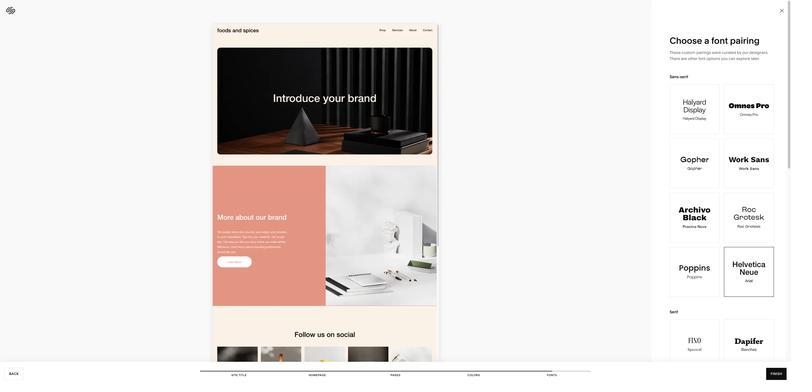 Task type: describe. For each thing, give the bounding box(es) containing it.
0 vertical spatial sans
[[751, 155, 769, 164]]

pages
[[391, 374, 400, 377]]

later.
[[751, 56, 760, 61]]

back
[[9, 372, 19, 377]]

archivo black proxima nova
[[679, 206, 711, 230]]

curated
[[722, 50, 736, 55]]

work sans work sans
[[729, 155, 769, 171]]

helvetica neue arial
[[732, 260, 765, 284]]

archivo
[[679, 206, 711, 215]]

roc grotesk roc grotesk
[[734, 205, 764, 230]]

serif
[[670, 310, 678, 315]]

0 vertical spatial halyard
[[683, 97, 706, 107]]

designers.
[[749, 50, 768, 55]]

these custom pairings were curated by our designers. there are other font options you can explore later.
[[670, 50, 768, 61]]

poppins inside poppins poppins
[[687, 275, 702, 280]]

0 vertical spatial display
[[683, 104, 706, 115]]

0 vertical spatial omnes
[[729, 100, 755, 111]]

finish
[[771, 372, 782, 377]]

font inside these custom pairings were curated by our designers. there are other font options you can explore later.
[[698, 56, 706, 61]]

gopher gopher
[[680, 155, 709, 171]]

helvetica
[[732, 260, 765, 269]]

sans-serif
[[670, 74, 688, 79]]

1 vertical spatial halyard
[[683, 116, 695, 121]]

0 vertical spatial roc
[[742, 205, 756, 216]]

arial
[[745, 279, 753, 284]]

grotesk inside roc grotesk roc grotesk
[[745, 225, 761, 230]]

0 vertical spatial work
[[729, 155, 749, 164]]

proxima
[[683, 224, 696, 230]]

gopher inside gopher gopher
[[687, 167, 702, 171]]

0 vertical spatial pro
[[756, 100, 769, 111]]

pairings
[[696, 50, 711, 55]]

there
[[670, 56, 680, 61]]

halyard display halyard display
[[683, 97, 706, 121]]

our
[[742, 50, 748, 55]]

site
[[231, 374, 238, 377]]

other
[[688, 56, 697, 61]]

spectral
[[688, 347, 702, 353]]

nova
[[697, 224, 706, 230]]



Task type: vqa. For each thing, say whether or not it's contained in the screenshot.
Choose a color palette
no



Task type: locate. For each thing, give the bounding box(es) containing it.
options
[[706, 56, 720, 61]]

1 vertical spatial work
[[739, 167, 749, 171]]

1 vertical spatial pro
[[752, 112, 758, 117]]

1 vertical spatial omnes
[[740, 112, 752, 117]]

halyard
[[683, 97, 706, 107], [683, 116, 695, 121]]

poppins poppins
[[679, 263, 710, 280]]

roc
[[742, 205, 756, 216], [737, 225, 744, 230]]

font
[[711, 35, 728, 46], [698, 56, 706, 61]]

1 vertical spatial gopher
[[687, 167, 702, 171]]

1 vertical spatial roc
[[737, 225, 744, 230]]

1 vertical spatial font
[[698, 56, 706, 61]]

None checkbox
[[670, 139, 719, 188], [724, 248, 774, 297], [670, 139, 719, 188], [724, 248, 774, 297]]

fino
[[688, 337, 701, 346]]

back button
[[4, 369, 23, 381]]

omnes pro omnes pro
[[729, 100, 769, 117]]

fino spectral
[[688, 337, 702, 353]]

pairing
[[730, 35, 760, 46]]

display
[[683, 104, 706, 115], [695, 116, 706, 121]]

omnes
[[729, 100, 755, 111], [740, 112, 752, 117]]

1 vertical spatial display
[[695, 116, 706, 121]]

are
[[681, 56, 687, 61]]

serif
[[680, 74, 688, 79]]

choose
[[670, 35, 702, 46]]

None checkbox
[[670, 85, 719, 134], [724, 85, 774, 134], [724, 139, 774, 188], [670, 193, 719, 243], [724, 193, 774, 243], [670, 248, 719, 297], [670, 320, 719, 370], [724, 320, 774, 370], [670, 85, 719, 134], [724, 85, 774, 134], [724, 139, 774, 188], [670, 193, 719, 243], [724, 193, 774, 243], [670, 248, 719, 297], [670, 320, 719, 370], [724, 320, 774, 370]]

0 vertical spatial poppins
[[679, 263, 710, 274]]

were
[[712, 50, 721, 55]]

work
[[729, 155, 749, 164], [739, 167, 749, 171]]

dapifer sanchez
[[735, 336, 763, 353]]

custom
[[682, 50, 695, 55]]

site title
[[231, 374, 247, 377]]

pro
[[756, 100, 769, 111], [752, 112, 758, 117]]

black
[[683, 214, 707, 222]]

0 vertical spatial gopher
[[680, 155, 709, 165]]

homepage
[[309, 374, 326, 377]]

1 vertical spatial sans
[[750, 167, 759, 171]]

you
[[721, 56, 728, 61]]

0 vertical spatial grotesk
[[734, 213, 764, 224]]

neue
[[740, 268, 758, 277]]

choose a font pairing
[[670, 35, 760, 46]]

grotesk
[[734, 213, 764, 224], [745, 225, 761, 230]]

sanchez
[[741, 348, 757, 353]]

1 vertical spatial grotesk
[[745, 225, 761, 230]]

explore
[[736, 56, 750, 61]]

a
[[704, 35, 709, 46]]

dapifer
[[735, 336, 763, 347]]

these
[[670, 50, 681, 55]]

1 horizontal spatial font
[[711, 35, 728, 46]]

finish button
[[766, 369, 787, 381]]

title
[[239, 374, 247, 377]]

can
[[729, 56, 735, 61]]

0 horizontal spatial font
[[698, 56, 706, 61]]

sans-
[[670, 74, 680, 79]]

fonts
[[547, 374, 557, 377]]

font up the were
[[711, 35, 728, 46]]

1 vertical spatial poppins
[[687, 275, 702, 280]]

by
[[737, 50, 741, 55]]

colors
[[468, 374, 480, 377]]

gopher
[[680, 155, 709, 165], [687, 167, 702, 171]]

0 vertical spatial font
[[711, 35, 728, 46]]

poppins
[[679, 263, 710, 274], [687, 275, 702, 280]]

font down pairings
[[698, 56, 706, 61]]

sans
[[751, 155, 769, 164], [750, 167, 759, 171]]



